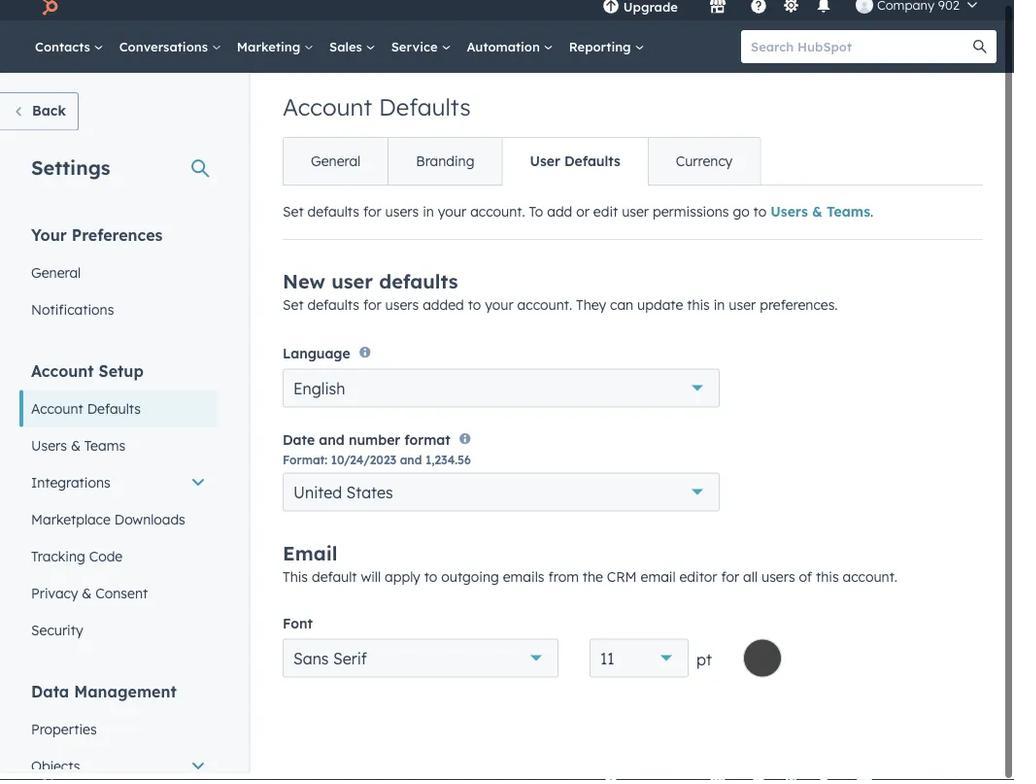 Task type: vqa. For each thing, say whether or not it's contained in the screenshot.
second "Link opens in a new window" icon from the top
no



Task type: locate. For each thing, give the bounding box(es) containing it.
defaults up added
[[379, 276, 458, 301]]

account. left they
[[518, 304, 572, 321]]

for
[[363, 210, 382, 227], [363, 304, 382, 321], [721, 575, 740, 592]]

notifications image
[[815, 5, 833, 23]]

defaults up the new
[[308, 210, 360, 227]]

conversations link
[[111, 28, 229, 80]]

integrations
[[31, 481, 110, 498]]

1 vertical spatial in
[[714, 304, 725, 321]]

new user defaults set defaults for users added to your account. they can update this in user preferences.
[[283, 276, 838, 321]]

will
[[361, 575, 381, 592]]

back link
[[0, 100, 79, 138]]

english
[[293, 386, 345, 405]]

code
[[89, 555, 123, 572]]

1 horizontal spatial to
[[468, 304, 481, 321]]

account defaults inside account setup "element"
[[31, 407, 141, 424]]

properties
[[31, 728, 97, 745]]

privacy & consent link
[[19, 582, 218, 619]]

and right date at the left bottom of the page
[[319, 438, 345, 455]]

defaults inside account setup "element"
[[87, 407, 141, 424]]

& up integrations
[[71, 444, 81, 461]]

security
[[31, 629, 83, 646]]

reporting link
[[561, 28, 652, 80]]

account down sales
[[283, 100, 372, 129]]

and
[[319, 438, 345, 455], [400, 460, 422, 475]]

1 vertical spatial set
[[283, 304, 304, 321]]

defaults right the user
[[565, 160, 621, 177]]

1 horizontal spatial general
[[311, 160, 361, 177]]

setup
[[99, 368, 144, 388]]

Search HubSpot search field
[[741, 37, 979, 70]]

1 vertical spatial for
[[363, 304, 382, 321]]

states
[[346, 490, 393, 509]]

0 horizontal spatial to
[[424, 575, 438, 592]]

format
[[405, 438, 451, 455]]

1 horizontal spatial users
[[771, 210, 808, 227]]

user right edit
[[622, 210, 649, 227]]

to inside email this default will apply to outgoing emails from the crm email editor for all users of this account.
[[424, 575, 438, 592]]

0 vertical spatial teams
[[827, 210, 871, 227]]

0 horizontal spatial teams
[[84, 444, 125, 461]]

account.
[[470, 210, 525, 227], [518, 304, 572, 321], [843, 575, 898, 592]]

general link
[[284, 145, 388, 192], [19, 261, 218, 298]]

1 vertical spatial to
[[468, 304, 481, 321]]

account setup element
[[19, 367, 218, 656]]

1 vertical spatial users
[[385, 304, 419, 321]]

users inside new user defaults set defaults for users added to your account. they can update this in user preferences.
[[385, 304, 419, 321]]

0 horizontal spatial general link
[[19, 261, 218, 298]]

teams
[[827, 210, 871, 227], [84, 444, 125, 461]]

2 vertical spatial account.
[[843, 575, 898, 592]]

your preferences element
[[19, 231, 218, 335]]

account defaults down account setup
[[31, 407, 141, 424]]

0 vertical spatial set
[[283, 210, 304, 227]]

1 horizontal spatial your
[[485, 304, 514, 321]]

menu
[[589, 0, 991, 28]]

settings link
[[779, 2, 803, 22]]

1 vertical spatial account defaults
[[31, 407, 141, 424]]

0 vertical spatial defaults
[[379, 100, 471, 129]]

your preferences
[[31, 232, 163, 252]]

0 horizontal spatial users & teams link
[[19, 434, 218, 471]]

this right of
[[816, 575, 839, 592]]

users & teams link right the go
[[771, 210, 871, 227]]

general for account
[[311, 160, 361, 177]]

set
[[283, 210, 304, 227], [283, 304, 304, 321]]

integrations button
[[19, 471, 218, 508]]

go
[[733, 210, 750, 227]]

0 horizontal spatial users
[[31, 444, 67, 461]]

& left .
[[812, 210, 823, 227]]

0 horizontal spatial your
[[438, 210, 467, 227]]

users left added
[[385, 304, 419, 321]]

account defaults down sales link
[[283, 100, 471, 129]]

management
[[74, 689, 177, 708]]

this right update
[[687, 304, 710, 321]]

search button
[[964, 37, 997, 70]]

0 vertical spatial general link
[[284, 145, 388, 192]]

2 horizontal spatial defaults
[[565, 160, 621, 177]]

account left setup
[[31, 368, 94, 388]]

this
[[687, 304, 710, 321], [816, 575, 839, 592]]

all
[[743, 575, 758, 592]]

0 vertical spatial account
[[283, 100, 372, 129]]

1 vertical spatial account.
[[518, 304, 572, 321]]

default
[[312, 575, 357, 592]]

and down the format
[[400, 460, 422, 475]]

pt
[[697, 657, 712, 676]]

2 set from the top
[[283, 304, 304, 321]]

marketing
[[237, 46, 304, 62]]

1,234.56
[[425, 460, 471, 475]]

2 vertical spatial user
[[729, 304, 756, 321]]

1 vertical spatial defaults
[[565, 160, 621, 177]]

users inside "link"
[[31, 444, 67, 461]]

1 horizontal spatial this
[[816, 575, 839, 592]]

your down branding link
[[438, 210, 467, 227]]

navigation
[[283, 144, 761, 193]]

1 horizontal spatial &
[[82, 592, 92, 609]]

0 vertical spatial account defaults
[[283, 100, 471, 129]]

users right the go
[[771, 210, 808, 227]]

0 vertical spatial for
[[363, 210, 382, 227]]

0 vertical spatial and
[[319, 438, 345, 455]]

general inside your preferences element
[[31, 271, 81, 288]]

2 horizontal spatial user
[[729, 304, 756, 321]]

emails
[[503, 575, 545, 592]]

apply
[[385, 575, 421, 592]]

0 vertical spatial this
[[687, 304, 710, 321]]

0 vertical spatial users & teams link
[[771, 210, 871, 227]]

account up users & teams
[[31, 407, 83, 424]]

account. right of
[[843, 575, 898, 592]]

account
[[283, 100, 372, 129], [31, 368, 94, 388], [31, 407, 83, 424]]

defaults
[[308, 210, 360, 227], [379, 276, 458, 301], [308, 304, 360, 321]]

1 horizontal spatial users & teams link
[[771, 210, 871, 227]]

font
[[283, 622, 313, 639]]

automation link
[[459, 28, 561, 80]]

user
[[622, 210, 649, 227], [331, 276, 373, 301], [729, 304, 756, 321]]

2 horizontal spatial &
[[812, 210, 823, 227]]

data management element
[[19, 688, 218, 780]]

1 horizontal spatial user
[[622, 210, 649, 227]]

0 horizontal spatial defaults
[[87, 407, 141, 424]]

0 horizontal spatial and
[[319, 438, 345, 455]]

users down branding link
[[385, 210, 419, 227]]

0 vertical spatial defaults
[[308, 210, 360, 227]]

1 horizontal spatial in
[[714, 304, 725, 321]]

user right the new
[[331, 276, 373, 301]]

this
[[283, 575, 308, 592]]

user left preferences.
[[729, 304, 756, 321]]

2 vertical spatial &
[[82, 592, 92, 609]]

0 horizontal spatial this
[[687, 304, 710, 321]]

security link
[[19, 619, 218, 656]]

your
[[438, 210, 467, 227], [485, 304, 514, 321]]

1 vertical spatial users & teams link
[[19, 434, 218, 471]]

1 vertical spatial general
[[31, 271, 81, 288]]

1 vertical spatial and
[[400, 460, 422, 475]]

1 vertical spatial this
[[816, 575, 839, 592]]

user
[[530, 160, 561, 177]]

menu item
[[692, 0, 696, 28]]

users & teams link up integrations
[[19, 434, 218, 471]]

in
[[423, 210, 434, 227], [714, 304, 725, 321]]

users
[[385, 210, 419, 227], [385, 304, 419, 321], [762, 575, 795, 592]]

contacts link
[[27, 28, 111, 80]]

upgrade image
[[602, 5, 620, 23]]

of
[[799, 575, 812, 592]]

tracking code
[[31, 555, 123, 572]]

1 vertical spatial user
[[331, 276, 373, 301]]

& for teams
[[71, 444, 81, 461]]

service link
[[383, 28, 459, 80]]

to
[[754, 210, 767, 227], [468, 304, 481, 321], [424, 575, 438, 592]]

automation
[[467, 46, 544, 62]]

help image
[[750, 5, 768, 23]]

general inside navigation
[[311, 160, 361, 177]]

1 vertical spatial general link
[[19, 261, 218, 298]]

2 vertical spatial defaults
[[87, 407, 141, 424]]

defaults down the new
[[308, 304, 360, 321]]

0 vertical spatial in
[[423, 210, 434, 227]]

this inside email this default will apply to outgoing emails from the crm email editor for all users of this account.
[[816, 575, 839, 592]]

2 vertical spatial users
[[762, 575, 795, 592]]

users & teams
[[31, 444, 125, 461]]

teams inside "link"
[[84, 444, 125, 461]]

& right privacy
[[82, 592, 92, 609]]

& inside "link"
[[71, 444, 81, 461]]

0 horizontal spatial &
[[71, 444, 81, 461]]

account for branding
[[283, 100, 372, 129]]

date
[[283, 438, 315, 455]]

company
[[877, 4, 935, 20]]

account. left to
[[470, 210, 525, 227]]

1 vertical spatial users
[[31, 444, 67, 461]]

.
[[871, 210, 874, 227]]

1 vertical spatial account
[[31, 368, 94, 388]]

2 vertical spatial for
[[721, 575, 740, 592]]

sales
[[329, 46, 366, 62]]

1 vertical spatial &
[[71, 444, 81, 461]]

in inside new user defaults set defaults for users added to your account. they can update this in user preferences.
[[714, 304, 725, 321]]

email
[[283, 548, 338, 573]]

to right the go
[[754, 210, 767, 227]]

outgoing
[[441, 575, 499, 592]]

0 vertical spatial general
[[311, 160, 361, 177]]

defaults up branding
[[379, 100, 471, 129]]

currency
[[676, 160, 733, 177]]

to right added
[[468, 304, 481, 321]]

your inside new user defaults set defaults for users added to your account. they can update this in user preferences.
[[485, 304, 514, 321]]

navigation containing general
[[283, 144, 761, 193]]

1 horizontal spatial general link
[[284, 145, 388, 192]]

0 horizontal spatial general
[[31, 271, 81, 288]]

& for consent
[[82, 592, 92, 609]]

email this default will apply to outgoing emails from the crm email editor for all users of this account.
[[283, 548, 898, 592]]

account defaults link
[[19, 397, 218, 434]]

english button
[[283, 376, 720, 415]]

users up integrations
[[31, 444, 67, 461]]

account defaults
[[283, 100, 471, 129], [31, 407, 141, 424]]

set down the new
[[283, 304, 304, 321]]

or
[[576, 210, 590, 227]]

1 vertical spatial your
[[485, 304, 514, 321]]

1 horizontal spatial account defaults
[[283, 100, 471, 129]]

2 horizontal spatial to
[[754, 210, 767, 227]]

add
[[547, 210, 573, 227]]

defaults down setup
[[87, 407, 141, 424]]

users left of
[[762, 575, 795, 592]]

service
[[391, 46, 442, 62]]

0 vertical spatial users
[[771, 210, 808, 227]]

to right apply
[[424, 575, 438, 592]]

2 vertical spatial to
[[424, 575, 438, 592]]

0 horizontal spatial account defaults
[[31, 407, 141, 424]]

your right added
[[485, 304, 514, 321]]

in right update
[[714, 304, 725, 321]]

set up the new
[[283, 210, 304, 227]]

general link for preferences
[[19, 261, 218, 298]]

users
[[771, 210, 808, 227], [31, 444, 67, 461]]

from
[[548, 575, 579, 592]]

to inside new user defaults set defaults for users added to your account. they can update this in user preferences.
[[468, 304, 481, 321]]

in down branding link
[[423, 210, 434, 227]]

they
[[576, 304, 606, 321]]

united
[[293, 490, 342, 509]]

users & teams link
[[771, 210, 871, 227], [19, 434, 218, 471]]

1 vertical spatial teams
[[84, 444, 125, 461]]

marketing link
[[229, 28, 322, 80]]



Task type: describe. For each thing, give the bounding box(es) containing it.
1 horizontal spatial defaults
[[379, 100, 471, 129]]

marketplace downloads
[[31, 518, 185, 535]]

editor
[[680, 575, 718, 592]]

update
[[638, 304, 683, 321]]

the
[[583, 575, 603, 592]]

marketplaces button
[[698, 0, 738, 28]]

email
[[641, 575, 676, 592]]

language
[[283, 352, 351, 369]]

number
[[349, 438, 401, 455]]

hubspot link
[[31, 0, 62, 24]]

notifications
[[31, 308, 114, 325]]

defaults for user defaults link
[[565, 160, 621, 177]]

format: 10/24/2023 and 1,234.56
[[283, 460, 471, 475]]

search image
[[974, 47, 987, 61]]

settings
[[31, 162, 110, 187]]

for inside email this default will apply to outgoing emails from the crm email editor for all users of this account.
[[721, 575, 740, 592]]

0 vertical spatial account.
[[470, 210, 525, 227]]

0 horizontal spatial in
[[423, 210, 434, 227]]

hubspot image
[[35, 0, 58, 24]]

account. inside email this default will apply to outgoing emails from the crm email editor for all users of this account.
[[843, 575, 898, 592]]

1 set from the top
[[283, 210, 304, 227]]

tracking
[[31, 555, 85, 572]]

for inside new user defaults set defaults for users added to your account. they can update this in user preferences.
[[363, 304, 382, 321]]

privacy
[[31, 592, 78, 609]]

format:
[[283, 460, 328, 475]]

2 vertical spatial account
[[31, 407, 83, 424]]

0 vertical spatial user
[[622, 210, 649, 227]]

marketplace
[[31, 518, 111, 535]]

set inside new user defaults set defaults for users added to your account. they can update this in user preferences.
[[283, 304, 304, 321]]

account. inside new user defaults set defaults for users added to your account. they can update this in user preferences.
[[518, 304, 572, 321]]

notifications link
[[19, 298, 218, 335]]

preferences.
[[760, 304, 838, 321]]

branding link
[[388, 145, 502, 192]]

2 vertical spatial defaults
[[308, 304, 360, 321]]

account setup
[[31, 368, 144, 388]]

crm
[[607, 575, 637, 592]]

sales link
[[322, 28, 383, 80]]

reporting
[[569, 46, 635, 62]]

mateo roberts image
[[856, 3, 873, 21]]

back
[[32, 109, 66, 126]]

united states button
[[283, 480, 720, 519]]

tracking code link
[[19, 545, 218, 582]]

help button
[[742, 0, 775, 28]]

set defaults for users in your account. to add or edit user permissions go to users & teams .
[[283, 210, 874, 227]]

date and number format
[[283, 438, 451, 455]]

1 vertical spatial defaults
[[379, 276, 458, 301]]

downloads
[[114, 518, 185, 535]]

sans serif button
[[283, 646, 559, 685]]

marketplace downloads link
[[19, 508, 218, 545]]

branding
[[416, 160, 475, 177]]

menu containing company 902
[[589, 0, 991, 28]]

data management
[[31, 689, 177, 708]]

your
[[31, 232, 67, 252]]

conversations
[[119, 46, 212, 62]]

data
[[31, 689, 69, 708]]

preferences
[[72, 232, 163, 252]]

defaults for account defaults link
[[87, 407, 141, 424]]

added
[[423, 304, 464, 321]]

sans serif
[[293, 656, 367, 676]]

consent
[[96, 592, 148, 609]]

general link for defaults
[[284, 145, 388, 192]]

0 vertical spatial to
[[754, 210, 767, 227]]

account for users & teams
[[31, 368, 94, 388]]

this inside new user defaults set defaults for users added to your account. they can update this in user preferences.
[[687, 304, 710, 321]]

privacy & consent
[[31, 592, 148, 609]]

1 horizontal spatial and
[[400, 460, 422, 475]]

11 button
[[590, 646, 689, 685]]

users inside email this default will apply to outgoing emails from the crm email editor for all users of this account.
[[762, 575, 795, 592]]

1 horizontal spatial teams
[[827, 210, 871, 227]]

edit
[[594, 210, 618, 227]]

upgrade
[[624, 6, 678, 22]]

serif
[[333, 656, 367, 676]]

11
[[600, 656, 615, 676]]

user defaults link
[[502, 145, 648, 192]]

0 vertical spatial &
[[812, 210, 823, 227]]

company 902 button
[[844, 0, 989, 28]]

general for your
[[31, 271, 81, 288]]

0 vertical spatial your
[[438, 210, 467, 227]]

10/24/2023
[[331, 460, 397, 475]]

to
[[529, 210, 543, 227]]

0 horizontal spatial user
[[331, 276, 373, 301]]

currency link
[[648, 145, 760, 192]]

marketplaces image
[[709, 5, 727, 23]]

notifications button
[[807, 0, 840, 28]]

new
[[283, 276, 326, 301]]

contacts
[[35, 46, 94, 62]]

properties link
[[19, 718, 218, 755]]

sans
[[293, 656, 329, 676]]

0 vertical spatial users
[[385, 210, 419, 227]]

company 902
[[877, 4, 960, 20]]

settings image
[[783, 5, 800, 22]]



